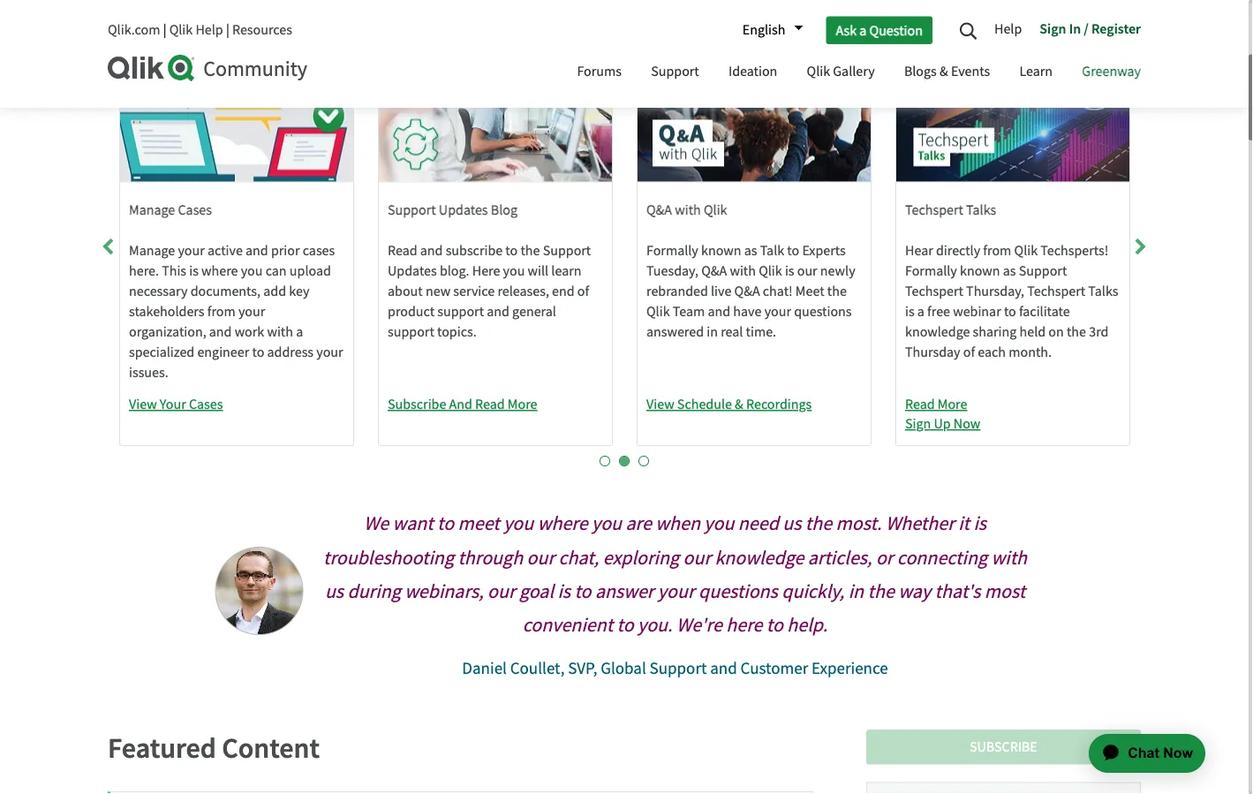 Task type: locate. For each thing, give the bounding box(es) containing it.
1 horizontal spatial known
[[960, 262, 1000, 280]]

manage
[[129, 201, 175, 219], [129, 242, 175, 260]]

1 horizontal spatial a
[[860, 21, 867, 39]]

to right talk
[[787, 242, 800, 260]]

1 horizontal spatial support
[[437, 303, 484, 321]]

updates inside read and subscribe to the support updates blog.  here you will learn about new service releases, end of product support and general support topics.
[[388, 262, 437, 280]]

application
[[1056, 713, 1227, 794]]

0 vertical spatial known
[[701, 242, 742, 260]]

1 vertical spatial us
[[325, 579, 344, 604]]

1 horizontal spatial knowledge
[[905, 323, 970, 341]]

to down "work"
[[252, 343, 264, 361]]

qlik left the techsperts!
[[1014, 242, 1038, 260]]

a inside manage your active and prior cases here. this is where you can upload necessary documents, add key stakeholders from your organization, and work with a specialized engineer to address your issues.
[[296, 323, 303, 341]]

support
[[437, 303, 484, 321], [388, 323, 434, 341]]

our up meet in the top right of the page
[[797, 262, 818, 280]]

0 vertical spatial in
[[707, 323, 718, 341]]

help up learn
[[994, 19, 1022, 38]]

where down active
[[201, 262, 238, 280]]

way
[[898, 579, 931, 604]]

you right meet
[[504, 511, 534, 536]]

in down articles,
[[848, 579, 864, 604]]

releases,
[[498, 282, 549, 300]]

0 vertical spatial of
[[577, 282, 589, 300]]

live
[[711, 282, 732, 300]]

2 vertical spatial a
[[296, 323, 303, 341]]

support inside read and subscribe to the support updates blog.  here you will learn about new service releases, end of product support and general support topics.
[[543, 242, 591, 260]]

whether
[[886, 511, 955, 536]]

0 vertical spatial subscribe
[[388, 395, 446, 413]]

1 vertical spatial knowledge
[[715, 546, 804, 571]]

1 vertical spatial where
[[538, 511, 588, 536]]

experts
[[802, 242, 846, 260]]

1 view from the left
[[129, 395, 157, 413]]

specialized
[[129, 343, 195, 361]]

cases up upload
[[303, 242, 335, 260]]

1 vertical spatial formally
[[905, 262, 957, 280]]

support button
[[638, 47, 713, 99]]

updates up about
[[388, 262, 437, 280]]

sign left in
[[1040, 19, 1066, 37]]

of inside read and subscribe to the support updates blog.  here you will learn about new service releases, end of product support and general support topics.
[[577, 282, 589, 300]]

0 horizontal spatial read
[[388, 242, 417, 260]]

view schedule & recordings
[[647, 395, 812, 413]]

tab list
[[108, 448, 1141, 467]]

and
[[246, 242, 268, 260], [420, 242, 443, 260], [487, 303, 510, 321], [708, 303, 731, 321], [209, 323, 232, 341], [449, 395, 472, 413], [710, 658, 737, 679]]

0 vertical spatial q&a
[[647, 201, 672, 219]]

in inside the we want to meet you where you are when you need us the most. whether it is troubleshooting through our chat, exploring our knowledge articles, or connecting with us during webinars, our goal is to answer your questions quickly, in the way that's most convenient to you. we're here to help.
[[848, 579, 864, 604]]

0 horizontal spatial in
[[707, 323, 718, 341]]

issues.
[[129, 364, 168, 382]]

view for view your cases
[[129, 395, 157, 413]]

to right 'here'
[[767, 613, 783, 638]]

0 vertical spatial questions
[[794, 303, 852, 321]]

questions down meet in the top right of the page
[[794, 303, 852, 321]]

our up goal
[[527, 546, 555, 571]]

techspert up facilitate
[[1027, 282, 1086, 300]]

and down the service
[[487, 303, 510, 321]]

view inside 'link'
[[129, 395, 157, 413]]

0 horizontal spatial of
[[577, 282, 589, 300]]

2 horizontal spatial read
[[905, 395, 935, 413]]

with up most
[[991, 546, 1027, 571]]

a left the free
[[918, 303, 925, 321]]

1 vertical spatial subscribe
[[970, 738, 1038, 756]]

the left way
[[868, 579, 895, 604]]

where up chat,
[[538, 511, 588, 536]]

a right ask in the right of the page
[[860, 21, 867, 39]]

q&a up "have"
[[734, 282, 760, 300]]

updates left blog
[[439, 201, 488, 219]]

qlik right qlik.com
[[169, 21, 193, 39]]

manage your active and prior cases here. this is where you can upload necessary documents, add key stakeholders from your organization, and work with a specialized engineer to address your issues.
[[129, 242, 343, 382]]

this
[[162, 262, 186, 280]]

1 vertical spatial q&a
[[701, 262, 727, 280]]

read for read and subscribe to the support updates blog.  here you will learn about new service releases, end of product support and general support topics.
[[388, 242, 417, 260]]

1 vertical spatial from
[[207, 303, 236, 321]]

known
[[701, 242, 742, 260], [960, 262, 1000, 280]]

your up "work"
[[238, 303, 265, 321]]

cases
[[178, 201, 212, 219]]

0 horizontal spatial talks
[[966, 201, 997, 219]]

1 horizontal spatial updates
[[439, 201, 488, 219]]

support down product
[[388, 323, 434, 341]]

1 horizontal spatial formally
[[905, 262, 957, 280]]

is inside manage your active and prior cases here. this is where you can upload necessary documents, add key stakeholders from your organization, and work with a specialized engineer to address your issues.
[[189, 262, 199, 280]]

1 horizontal spatial as
[[1003, 262, 1016, 280]]

to down chat,
[[575, 579, 591, 604]]

| right the 'qlik help' link in the top of the page
[[226, 21, 229, 39]]

is up chat!
[[785, 262, 795, 280]]

your down issues.
[[160, 395, 186, 413]]

a up address
[[296, 323, 303, 341]]

read up about
[[388, 242, 417, 260]]

0 horizontal spatial where
[[201, 262, 238, 280]]

0 vertical spatial a
[[860, 21, 867, 39]]

cases inside 'link'
[[189, 395, 223, 413]]

0 vertical spatial knowledge
[[905, 323, 970, 341]]

2 horizontal spatial a
[[918, 303, 925, 321]]

1 horizontal spatial help
[[994, 19, 1022, 38]]

and down topics.
[[449, 395, 472, 413]]

sign left up
[[905, 414, 931, 433]]

the left the most.
[[805, 511, 832, 536]]

1 horizontal spatial questions
[[794, 303, 852, 321]]

view down issues.
[[129, 395, 157, 413]]

the right on
[[1067, 323, 1086, 341]]

here
[[726, 613, 763, 638]]

as left talk
[[744, 242, 757, 260]]

1 horizontal spatial from
[[983, 242, 1012, 260]]

formally
[[647, 242, 698, 260], [905, 262, 957, 280]]

0 vertical spatial manage
[[129, 201, 175, 219]]

talks up directly
[[966, 201, 997, 219]]

0 horizontal spatial knowledge
[[715, 546, 804, 571]]

1 horizontal spatial sign
[[1040, 19, 1066, 37]]

0 horizontal spatial sign
[[905, 414, 931, 433]]

register
[[1092, 19, 1141, 37]]

your inside formally known as talk to experts tuesday, q&a with qlik is our newly rebranded live q&a chat! meet the qlik team and have your questions answered in real time.
[[765, 303, 791, 321]]

read inside read more sign up now
[[905, 395, 935, 413]]

necessary
[[129, 282, 188, 300]]

you inside read and subscribe to the support updates blog.  here you will learn about new service releases, end of product support and general support topics.
[[503, 262, 525, 280]]

it
[[958, 511, 970, 536]]

to inside read and subscribe to the support updates blog.  here you will learn about new service releases, end of product support and general support topics.
[[506, 242, 518, 260]]

sign
[[1040, 19, 1066, 37], [905, 414, 931, 433]]

community link
[[108, 55, 546, 82]]

0 horizontal spatial updates
[[388, 262, 437, 280]]

manage cases
[[129, 201, 212, 219]]

read up up
[[905, 395, 935, 413]]

from right directly
[[983, 242, 1012, 260]]

to right subscribe
[[506, 242, 518, 260]]

q&a with qlik
[[647, 201, 727, 219]]

sign inside read more sign up now
[[905, 414, 931, 433]]

read inside read and subscribe to the support updates blog.  here you will learn about new service releases, end of product support and general support topics.
[[388, 242, 417, 260]]

manage for manage your active and prior cases here. this is where you can upload necessary documents, add key stakeholders from your organization, and work with a specialized engineer to address your issues.
[[129, 242, 175, 260]]

formally down hear
[[905, 262, 957, 280]]

coullet,
[[510, 658, 565, 679]]

and up can
[[246, 242, 268, 260]]

qlik left "gallery" in the top right of the page
[[807, 62, 830, 80]]

talks
[[966, 201, 997, 219], [1088, 282, 1119, 300]]

1 horizontal spatial more
[[938, 395, 967, 413]]

your up you.
[[658, 579, 695, 604]]

read more link
[[905, 395, 1130, 414]]

0 horizontal spatial cases
[[189, 395, 223, 413]]

q&a up tuesday,
[[647, 201, 672, 219]]

0 horizontal spatial subscribe
[[388, 395, 446, 413]]

subscribe
[[388, 395, 446, 413], [970, 738, 1038, 756]]

1 vertical spatial of
[[963, 343, 975, 361]]

subscribe for subscribe and read more
[[388, 395, 446, 413]]

active
[[208, 242, 243, 260]]

1 vertical spatial manage
[[129, 242, 175, 260]]

we want to meet you where you are when you need us the most. whether it is troubleshooting through our chat, exploring our knowledge articles, or connecting with us during webinars, our goal is to answer your questions quickly, in the way that's most convenient to you. we're here to help.
[[323, 511, 1027, 638]]

from inside manage your active and prior cases here. this is where you can upload necessary documents, add key stakeholders from your organization, and work with a specialized engineer to address your issues.
[[207, 303, 236, 321]]

view left schedule
[[647, 395, 674, 413]]

0 vertical spatial where
[[201, 262, 238, 280]]

with up live
[[730, 262, 756, 280]]

0 horizontal spatial questions
[[699, 579, 778, 604]]

knowledge
[[905, 323, 970, 341], [715, 546, 804, 571]]

1 vertical spatial a
[[918, 303, 925, 321]]

our
[[797, 262, 818, 280], [527, 546, 555, 571], [683, 546, 711, 571], [488, 579, 515, 604]]

1 horizontal spatial view
[[647, 395, 674, 413]]

us left during
[[325, 579, 344, 604]]

0 horizontal spatial q&a
[[647, 201, 672, 219]]

2 more from the left
[[938, 395, 967, 413]]

read
[[388, 242, 417, 260], [475, 395, 505, 413], [905, 395, 935, 413]]

1 vertical spatial questions
[[699, 579, 778, 604]]

quickly,
[[782, 579, 845, 604]]

1 vertical spatial talks
[[1088, 282, 1119, 300]]

0 vertical spatial as
[[744, 242, 757, 260]]

qlik gallery link
[[794, 47, 888, 99]]

here.
[[129, 262, 159, 280]]

2 view from the left
[[647, 395, 674, 413]]

you.
[[638, 613, 673, 638]]

1 vertical spatial in
[[848, 579, 864, 604]]

of right end
[[577, 282, 589, 300]]

our left goal
[[488, 579, 515, 604]]

learn
[[551, 262, 582, 280]]

community
[[203, 55, 307, 82]]

as inside hear directly from qlik techsperts! formally known as support techspert thursday, techspert talks is a free webinar to facilitate knowledge sharing held on the 3rd thursday of each month.
[[1003, 262, 1016, 280]]

help left resources
[[196, 21, 223, 39]]

is right this
[[189, 262, 199, 280]]

1 vertical spatial as
[[1003, 262, 1016, 280]]

where inside the we want to meet you where you are when you need us the most. whether it is troubleshooting through our chat, exploring our knowledge articles, or connecting with us during webinars, our goal is to answer your questions quickly, in the way that's most convenient to you. we're here to help.
[[538, 511, 588, 536]]

subscribe inside button
[[970, 738, 1038, 756]]

to inside formally known as talk to experts tuesday, q&a with qlik is our newly rebranded live q&a chat! meet the qlik team and have your questions answered in real time.
[[787, 242, 800, 260]]

talks up the 3rd
[[1088, 282, 1119, 300]]

1 vertical spatial support
[[388, 323, 434, 341]]

questions
[[794, 303, 852, 321], [699, 579, 778, 604]]

0 horizontal spatial help
[[196, 21, 223, 39]]

read more sign up now
[[905, 395, 981, 433]]

q&a up live
[[701, 262, 727, 280]]

us right need
[[783, 511, 801, 536]]

your right address
[[316, 343, 343, 361]]

real
[[721, 323, 743, 341]]

0 horizontal spatial view
[[129, 395, 157, 413]]

qlik help link
[[169, 21, 223, 39]]

our inside formally known as talk to experts tuesday, q&a with qlik is our newly rebranded live q&a chat! meet the qlik team and have your questions answered in real time.
[[797, 262, 818, 280]]

manage inside manage your active and prior cases here. this is where you can upload necessary documents, add key stakeholders from your organization, and work with a specialized engineer to address your issues.
[[129, 242, 175, 260]]

known up live
[[701, 242, 742, 260]]

where inside manage your active and prior cases here. this is where you can upload necessary documents, add key stakeholders from your organization, and work with a specialized engineer to address your issues.
[[201, 262, 238, 280]]

with inside the we want to meet you where you are when you need us the most. whether it is troubleshooting through our chat, exploring our knowledge articles, or connecting with us during webinars, our goal is to answer your questions quickly, in the way that's most convenient to you. we're here to help.
[[991, 546, 1027, 571]]

1 more from the left
[[508, 395, 537, 413]]

1 horizontal spatial subscribe
[[970, 738, 1038, 756]]

subscribe
[[446, 242, 503, 260]]

known up thursday,
[[960, 262, 1000, 280]]

0 vertical spatial talks
[[966, 201, 997, 219]]

to inside hear directly from qlik techsperts! formally known as support techspert thursday, techspert talks is a free webinar to facilitate knowledge sharing held on the 3rd thursday of each month.
[[1004, 303, 1016, 321]]

your down chat!
[[765, 303, 791, 321]]

in left real
[[707, 323, 718, 341]]

0 vertical spatial us
[[783, 511, 801, 536]]

you left can
[[241, 262, 263, 280]]

1 vertical spatial cases
[[189, 395, 223, 413]]

0 vertical spatial from
[[983, 242, 1012, 260]]

ideation
[[729, 62, 778, 80]]

manage left cases
[[129, 201, 175, 219]]

0 horizontal spatial &
[[735, 395, 744, 413]]

thursday
[[905, 343, 961, 361]]

free
[[927, 303, 950, 321]]

will
[[528, 262, 549, 280]]

is inside formally known as talk to experts tuesday, q&a with qlik is our newly rebranded live q&a chat! meet the qlik team and have your questions answered in real time.
[[785, 262, 795, 280]]

of left each
[[963, 343, 975, 361]]

formally up tuesday,
[[647, 242, 698, 260]]

qlik
[[169, 21, 193, 39], [807, 62, 830, 80], [704, 201, 727, 219], [1014, 242, 1038, 260], [759, 262, 782, 280], [647, 303, 670, 321]]

cases
[[303, 242, 335, 260], [189, 395, 223, 413]]

0 horizontal spatial formally
[[647, 242, 698, 260]]

&
[[940, 62, 948, 80], [735, 395, 744, 413]]

0 horizontal spatial from
[[207, 303, 236, 321]]

from inside hear directly from qlik techsperts! formally known as support techspert thursday, techspert talks is a free webinar to facilitate knowledge sharing held on the 3rd thursday of each month.
[[983, 242, 1012, 260]]

is left the free
[[905, 303, 915, 321]]

meet
[[458, 511, 500, 536]]

documents,
[[190, 282, 261, 300]]

manage up here.
[[129, 242, 175, 260]]

qlik.com link
[[108, 21, 160, 39]]

to inside manage your active and prior cases here. this is where you can upload necessary documents, add key stakeholders from your organization, and work with a specialized engineer to address your issues.
[[252, 343, 264, 361]]

1 vertical spatial known
[[960, 262, 1000, 280]]

support right forums
[[651, 62, 699, 80]]

on
[[1049, 323, 1064, 341]]

0 horizontal spatial a
[[296, 323, 303, 341]]

1 horizontal spatial cases
[[303, 242, 335, 260]]

from down documents,
[[207, 303, 236, 321]]

cases down engineer
[[189, 395, 223, 413]]

0 vertical spatial &
[[940, 62, 948, 80]]

and down live
[[708, 303, 731, 321]]

menu bar
[[564, 47, 1154, 99]]

qlik up live
[[704, 201, 727, 219]]

1 horizontal spatial in
[[848, 579, 864, 604]]

organization,
[[129, 323, 206, 341]]

2 vertical spatial q&a
[[734, 282, 760, 300]]

support down the techsperts!
[[1019, 262, 1067, 280]]

through
[[458, 546, 523, 571]]

chat,
[[559, 546, 599, 571]]

techspert up the free
[[905, 282, 964, 300]]

0 horizontal spatial more
[[508, 395, 537, 413]]

as
[[744, 242, 757, 260], [1003, 262, 1016, 280]]

1 horizontal spatial us
[[783, 511, 801, 536]]

to down thursday,
[[1004, 303, 1016, 321]]

newly
[[820, 262, 856, 280]]

& right blogs
[[940, 62, 948, 80]]

knowledge down the free
[[905, 323, 970, 341]]

1 vertical spatial updates
[[388, 262, 437, 280]]

1 horizontal spatial of
[[963, 343, 975, 361]]

0 horizontal spatial |
[[163, 21, 166, 39]]

1 vertical spatial sign
[[905, 414, 931, 433]]

0 horizontal spatial as
[[744, 242, 757, 260]]

with
[[675, 201, 701, 219], [730, 262, 756, 280], [267, 323, 293, 341], [991, 546, 1027, 571]]

us
[[783, 511, 801, 536], [325, 579, 344, 604]]

content
[[222, 730, 320, 765]]

qlik image
[[108, 55, 196, 81]]

that's
[[935, 579, 981, 604]]

you up releases,
[[503, 262, 525, 280]]

knowledge down need
[[715, 546, 804, 571]]

with up address
[[267, 323, 293, 341]]

questions up 'here'
[[699, 579, 778, 604]]

as up thursday,
[[1003, 262, 1016, 280]]

webinars,
[[405, 579, 484, 604]]

view for view schedule & recordings
[[647, 395, 674, 413]]

1 horizontal spatial where
[[538, 511, 588, 536]]

1 horizontal spatial &
[[940, 62, 948, 80]]

0 horizontal spatial us
[[325, 579, 344, 604]]

view your cases link
[[129, 395, 353, 414]]

support up topics.
[[437, 303, 484, 321]]

sharing
[[973, 323, 1017, 341]]

2 manage from the top
[[129, 242, 175, 260]]

product
[[388, 303, 435, 321]]

read down topics.
[[475, 395, 505, 413]]

0 horizontal spatial known
[[701, 242, 742, 260]]

support up 'learn'
[[543, 242, 591, 260]]

questions inside formally known as talk to experts tuesday, q&a with qlik is our newly rebranded live q&a chat! meet the qlik team and have your questions answered in real time.
[[794, 303, 852, 321]]

1 horizontal spatial |
[[226, 21, 229, 39]]

talks inside hear directly from qlik techsperts! formally known as support techspert thursday, techspert talks is a free webinar to facilitate knowledge sharing held on the 3rd thursday of each month.
[[1088, 282, 1119, 300]]

1 horizontal spatial talks
[[1088, 282, 1119, 300]]

0 vertical spatial cases
[[303, 242, 335, 260]]

2 | from the left
[[226, 21, 229, 39]]

0 vertical spatial support
[[437, 303, 484, 321]]

sign in / register
[[1040, 19, 1141, 37]]

when
[[656, 511, 700, 536]]

is
[[189, 262, 199, 280], [785, 262, 795, 280], [905, 303, 915, 321], [974, 511, 987, 536], [558, 579, 571, 604]]

connecting
[[897, 546, 988, 571]]

key
[[289, 282, 309, 300]]

1 manage from the top
[[129, 201, 175, 219]]

| right 'qlik.com' link
[[163, 21, 166, 39]]

& right schedule
[[735, 395, 744, 413]]

support
[[651, 62, 699, 80], [388, 201, 436, 219], [543, 242, 591, 260], [1019, 262, 1067, 280], [650, 658, 707, 679]]

0 vertical spatial formally
[[647, 242, 698, 260]]

qlik up answered
[[647, 303, 670, 321]]

during
[[348, 579, 401, 604]]



Task type: vqa. For each thing, say whether or not it's contained in the screenshot.


Task type: describe. For each thing, give the bounding box(es) containing it.
read and subscribe to the support updates blog.  here you will learn about new service releases, end of product support and general support topics.
[[388, 242, 591, 341]]

learn
[[1020, 62, 1053, 80]]

forums button
[[564, 47, 635, 99]]

to right want at the left bottom
[[437, 511, 454, 536]]

you left need
[[704, 511, 734, 536]]

most
[[985, 579, 1026, 604]]

recordings
[[746, 395, 812, 413]]

subscribe and read more link
[[388, 395, 612, 414]]

1 horizontal spatial read
[[475, 395, 505, 413]]

blog
[[491, 201, 518, 219]]

most.
[[836, 511, 882, 536]]

to left you.
[[617, 613, 634, 638]]

have
[[733, 303, 762, 321]]

qlik gallery
[[807, 62, 875, 80]]

and inside formally known as talk to experts tuesday, q&a with qlik is our newly rebranded live q&a chat! meet the qlik team and have your questions answered in real time.
[[708, 303, 731, 321]]

you inside manage your active and prior cases here. this is where you can upload necessary documents, add key stakeholders from your organization, and work with a specialized engineer to address your issues.
[[241, 262, 263, 280]]

your inside the we want to meet you where you are when you need us the most. whether it is troubleshooting through our chat, exploring our knowledge articles, or connecting with us during webinars, our goal is to answer your questions quickly, in the way that's most convenient to you. we're here to help.
[[658, 579, 695, 604]]

team
[[673, 303, 705, 321]]

your inside view your cases 'link'
[[160, 395, 186, 413]]

support updates blog
[[388, 201, 518, 219]]

you left are
[[592, 511, 622, 536]]

blogs & events button
[[891, 47, 1004, 99]]

read for read more sign up now
[[905, 395, 935, 413]]

questions inside the we want to meet you where you are when you need us the most. whether it is troubleshooting through our chat, exploring our knowledge articles, or connecting with us during webinars, our goal is to answer your questions quickly, in the way that's most convenient to you. we're here to help.
[[699, 579, 778, 604]]

global
[[601, 658, 646, 679]]

blogs & events
[[904, 62, 990, 80]]

learn button
[[1006, 47, 1066, 99]]

here
[[472, 262, 500, 280]]

qlik down talk
[[759, 262, 782, 280]]

and down 'here'
[[710, 658, 737, 679]]

in
[[1069, 19, 1081, 37]]

and up blog.
[[420, 242, 443, 260]]

formally inside formally known as talk to experts tuesday, q&a with qlik is our newly rebranded live q&a chat! meet the qlik team and have your questions answered in real time.
[[647, 242, 698, 260]]

support inside hear directly from qlik techsperts! formally known as support techspert thursday, techspert talks is a free webinar to facilitate knowledge sharing held on the 3rd thursday of each month.
[[1019, 262, 1067, 280]]

0 vertical spatial updates
[[439, 201, 488, 219]]

is right it
[[974, 511, 987, 536]]

view schedule & recordings link
[[647, 395, 871, 414]]

known inside formally known as talk to experts tuesday, q&a with qlik is our newly rebranded live q&a chat! meet the qlik team and have your questions answered in real time.
[[701, 242, 742, 260]]

qlik.com | qlik help | resources
[[108, 21, 292, 39]]

webinar
[[953, 303, 1001, 321]]

of inside hear directly from qlik techsperts! formally known as support techspert thursday, techspert talks is a free webinar to facilitate knowledge sharing held on the 3rd thursday of each month.
[[963, 343, 975, 361]]

manage for manage cases
[[129, 201, 175, 219]]

0 horizontal spatial support
[[388, 323, 434, 341]]

up
[[934, 414, 951, 433]]

question
[[870, 21, 923, 39]]

schedule
[[677, 395, 732, 413]]

convenient
[[523, 613, 613, 638]]

as inside formally known as talk to experts tuesday, q&a with qlik is our newly rebranded live q&a chat! meet the qlik team and have your questions answered in real time.
[[744, 242, 757, 260]]

your up this
[[178, 242, 205, 260]]

in inside formally known as talk to experts tuesday, q&a with qlik is our newly rebranded live q&a chat! meet the qlik team and have your questions answered in real time.
[[707, 323, 718, 341]]

end
[[552, 282, 575, 300]]

techsperts!
[[1041, 242, 1109, 260]]

2 horizontal spatial q&a
[[734, 282, 760, 300]]

subscribe for subscribe
[[970, 738, 1038, 756]]

subscribe button
[[866, 730, 1141, 765]]

new
[[426, 282, 451, 300]]

knowledge inside the we want to meet you where you are when you need us the most. whether it is troubleshooting through our chat, exploring our knowledge articles, or connecting with us during webinars, our goal is to answer your questions quickly, in the way that's most convenient to you. we're here to help.
[[715, 546, 804, 571]]

rebranded
[[647, 282, 708, 300]]

events
[[951, 62, 990, 80]]

1 vertical spatial &
[[735, 395, 744, 413]]

cases inside manage your active and prior cases here. this is where you can upload necessary documents, add key stakeholders from your organization, and work with a specialized engineer to address your issues.
[[303, 242, 335, 260]]

upload
[[290, 262, 331, 280]]

answer
[[595, 579, 654, 604]]

daniel coullet, svp, global support and customer experience
[[462, 658, 888, 679]]

stakeholders
[[129, 303, 204, 321]]

work
[[235, 323, 264, 341]]

is right goal
[[558, 579, 571, 604]]

now
[[954, 414, 981, 433]]

chat!
[[763, 282, 793, 300]]

support down we're
[[650, 658, 707, 679]]

with up tuesday,
[[675, 201, 701, 219]]

meet
[[796, 282, 825, 300]]

& inside dropdown button
[[940, 62, 948, 80]]

a inside hear directly from qlik techsperts! formally known as support techspert thursday, techspert talks is a free webinar to facilitate knowledge sharing held on the 3rd thursday of each month.
[[918, 303, 925, 321]]

and inside subscribe and read more link
[[449, 395, 472, 413]]

known inside hear directly from qlik techsperts! formally known as support techspert thursday, techspert talks is a free webinar to facilitate knowledge sharing held on the 3rd thursday of each month.
[[960, 262, 1000, 280]]

ask a question
[[836, 21, 923, 39]]

qlik inside qlik gallery link
[[807, 62, 830, 80]]

the inside formally known as talk to experts tuesday, q&a with qlik is our newly rebranded live q&a chat! meet the qlik team and have your questions answered in real time.
[[827, 282, 847, 300]]

techspert up hear
[[905, 201, 964, 219]]

about
[[388, 282, 423, 300]]

qlik inside hear directly from qlik techsperts! formally known as support techspert thursday, techspert talks is a free webinar to facilitate knowledge sharing held on the 3rd thursday of each month.
[[1014, 242, 1038, 260]]

forums
[[577, 62, 622, 80]]

qlik.com
[[108, 21, 160, 39]]

formally inside hear directly from qlik techsperts! formally known as support techspert thursday, techspert talks is a free webinar to facilitate knowledge sharing held on the 3rd thursday of each month.
[[905, 262, 957, 280]]

0 vertical spatial sign
[[1040, 19, 1066, 37]]

sign up now link
[[905, 414, 1138, 433]]

formally known as talk to experts tuesday, q&a with qlik is our newly rebranded live q&a chat! meet the qlik team and have your questions answered in real time.
[[647, 242, 856, 341]]

view your cases
[[129, 395, 223, 413]]

greenway
[[1082, 62, 1141, 80]]

facilitate
[[1019, 303, 1070, 321]]

is inside hear directly from qlik techsperts! formally known as support techspert thursday, techspert talks is a free webinar to facilitate knowledge sharing held on the 3rd thursday of each month.
[[905, 303, 915, 321]]

engineer
[[197, 343, 249, 361]]

and up engineer
[[209, 323, 232, 341]]

month.
[[1009, 343, 1052, 361]]

subscribe and read more
[[388, 395, 537, 413]]

english button
[[734, 15, 803, 45]]

knowledge inside hear directly from qlik techsperts! formally known as support techspert thursday, techspert talks is a free webinar to facilitate knowledge sharing held on the 3rd thursday of each month.
[[905, 323, 970, 341]]

goal
[[519, 579, 554, 604]]

the inside read and subscribe to the support updates blog.  here you will learn about new service releases, end of product support and general support topics.
[[521, 242, 540, 260]]

ideation button
[[715, 47, 791, 99]]

can
[[266, 262, 287, 280]]

english
[[743, 21, 786, 39]]

the inside hear directly from qlik techsperts! formally known as support techspert thursday, techspert talks is a free webinar to facilitate knowledge sharing held on the 3rd thursday of each month.
[[1067, 323, 1086, 341]]

help link
[[994, 13, 1031, 47]]

talk
[[760, 242, 784, 260]]

menu bar containing forums
[[564, 47, 1154, 99]]

support inside support dropdown button
[[651, 62, 699, 80]]

hear
[[905, 242, 933, 260]]

1 | from the left
[[163, 21, 166, 39]]

need
[[738, 511, 779, 536]]

troubleshooting
[[323, 546, 454, 571]]

blogs
[[904, 62, 937, 80]]

customer
[[741, 658, 808, 679]]

articles,
[[808, 546, 872, 571]]

with inside manage your active and prior cases here. this is where you can upload necessary documents, add key stakeholders from your organization, and work with a specialized engineer to address your issues.
[[267, 323, 293, 341]]

1 horizontal spatial q&a
[[701, 262, 727, 280]]

service
[[453, 282, 495, 300]]

techspert talks
[[905, 201, 997, 219]]

more inside read more sign up now
[[938, 395, 967, 413]]

or
[[876, 546, 893, 571]]

with inside formally known as talk to experts tuesday, q&a with qlik is our newly rebranded live q&a chat! meet the qlik team and have your questions answered in real time.
[[730, 262, 756, 280]]

are
[[626, 511, 652, 536]]

our down "when"
[[683, 546, 711, 571]]

help.
[[787, 613, 828, 638]]

support up about
[[388, 201, 436, 219]]

we
[[364, 511, 389, 536]]

answered
[[647, 323, 704, 341]]

blog.
[[440, 262, 469, 280]]

ask
[[836, 21, 857, 39]]

want
[[393, 511, 433, 536]]



